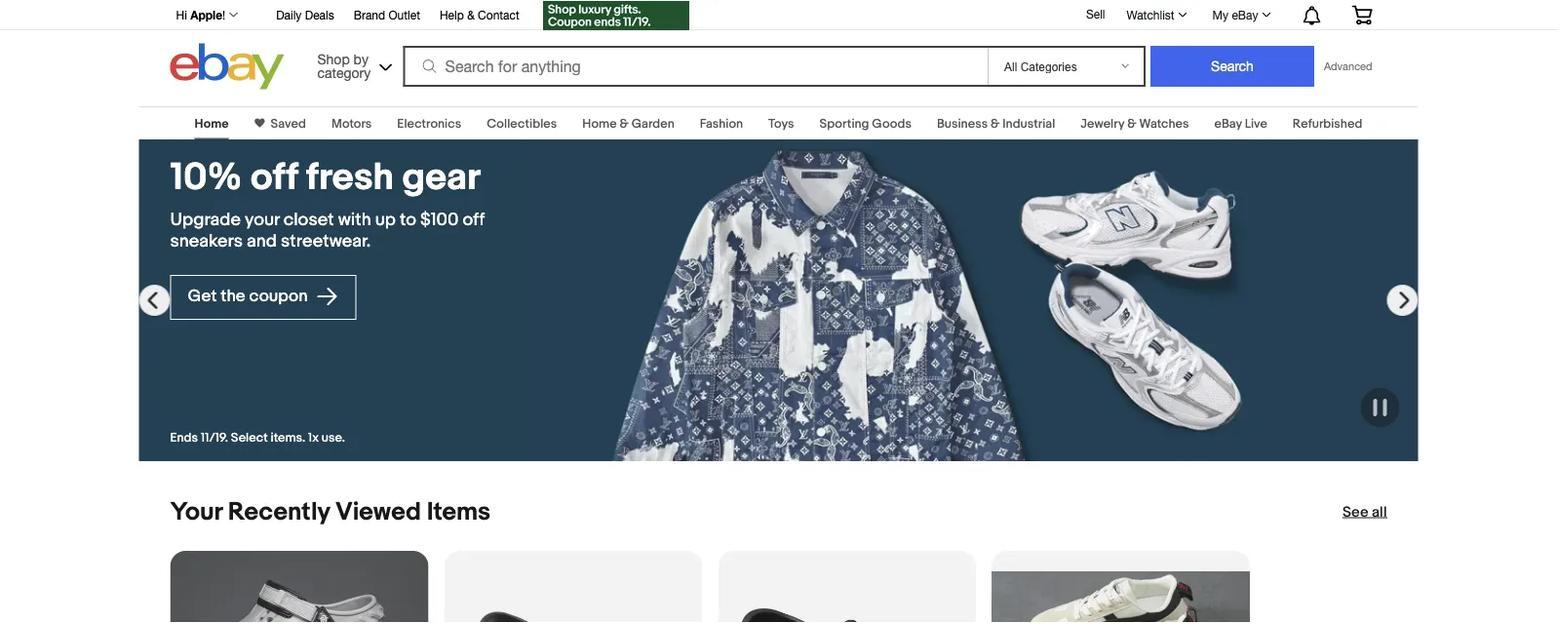 Task type: locate. For each thing, give the bounding box(es) containing it.
off
[[251, 155, 298, 200], [463, 208, 485, 230]]

watches
[[1139, 116, 1189, 131]]

gear
[[402, 155, 481, 200]]

ebay
[[1232, 8, 1258, 21], [1215, 116, 1242, 131]]

watchlist link
[[1116, 3, 1196, 26]]

business & industrial
[[937, 116, 1055, 131]]

1 horizontal spatial home
[[582, 116, 617, 131]]

ebay live
[[1215, 116, 1268, 131]]

Search for anything text field
[[406, 48, 984, 85]]

sneakers
[[170, 230, 243, 251]]

business
[[937, 116, 988, 131]]

& for business
[[991, 116, 1000, 131]]

ebay inside account navigation
[[1232, 8, 1258, 21]]

none submit inside the shop by category banner
[[1151, 46, 1314, 87]]

1 home from the left
[[195, 116, 229, 131]]

see all link
[[1343, 502, 1387, 522]]

see all
[[1343, 503, 1387, 521]]

watchlist
[[1127, 8, 1175, 21]]

None submit
[[1151, 46, 1314, 87]]

sell link
[[1077, 7, 1114, 21]]

& inside account navigation
[[467, 8, 475, 21]]

off up your
[[251, 155, 298, 200]]

home left the garden
[[582, 116, 617, 131]]

home & garden
[[582, 116, 675, 131]]

refurbished link
[[1293, 116, 1363, 131]]

fresh
[[306, 155, 394, 200]]

motors link
[[331, 116, 372, 131]]

category
[[317, 64, 371, 80]]

sporting
[[820, 116, 869, 131]]

ebay right my
[[1232, 8, 1258, 21]]

my
[[1213, 8, 1229, 21]]

0 horizontal spatial home
[[195, 116, 229, 131]]

daily
[[276, 8, 302, 21]]

ends 11/19. select items. 1x use.
[[170, 431, 345, 446]]

your recently viewed items link
[[170, 497, 491, 527]]

and
[[247, 230, 277, 251]]

1x
[[308, 431, 319, 446]]

contact
[[478, 8, 520, 21]]

11/19.
[[201, 431, 228, 446]]

your recently viewed items
[[170, 497, 491, 527]]

1 horizontal spatial off
[[463, 208, 485, 230]]

2 home from the left
[[582, 116, 617, 131]]

industrial
[[1003, 116, 1055, 131]]

your shopping cart image
[[1351, 5, 1374, 25]]

streetwear.
[[281, 230, 371, 251]]

fashion
[[700, 116, 743, 131]]

brand outlet
[[354, 8, 420, 21]]

toys link
[[769, 116, 794, 131]]

daily deals link
[[276, 5, 334, 26]]

help & contact link
[[440, 5, 520, 26]]

brand outlet link
[[354, 5, 420, 26]]

collectibles link
[[487, 116, 557, 131]]

by
[[354, 51, 369, 67]]

home
[[195, 116, 229, 131], [582, 116, 617, 131]]

off right $100
[[463, 208, 485, 230]]

my ebay link
[[1202, 3, 1280, 26]]

& right "jewelry"
[[1127, 116, 1137, 131]]

advanced
[[1324, 60, 1373, 73]]

fashion link
[[700, 116, 743, 131]]

&
[[467, 8, 475, 21], [620, 116, 629, 131], [991, 116, 1000, 131], [1127, 116, 1137, 131]]

your
[[170, 497, 222, 527]]

brand
[[354, 8, 385, 21]]

0 horizontal spatial off
[[251, 155, 298, 200]]

home for home & garden
[[582, 116, 617, 131]]

& for home
[[620, 116, 629, 131]]

& left the garden
[[620, 116, 629, 131]]

with
[[338, 208, 371, 230]]

garden
[[632, 116, 675, 131]]

use.
[[322, 431, 345, 446]]

get the coupon
[[188, 286, 312, 307]]

upgrade
[[170, 208, 241, 230]]

home up 10%
[[195, 116, 229, 131]]

& for help
[[467, 8, 475, 21]]

account navigation
[[165, 0, 1387, 33]]

apple
[[190, 8, 222, 21]]

hi
[[176, 8, 187, 21]]

shop by category button
[[309, 43, 396, 85]]

coupon
[[249, 286, 308, 307]]

& right help
[[467, 8, 475, 21]]

1 vertical spatial ebay
[[1215, 116, 1242, 131]]

collectibles
[[487, 116, 557, 131]]

home for home
[[195, 116, 229, 131]]

electronics
[[397, 116, 461, 131]]

0 vertical spatial ebay
[[1232, 8, 1258, 21]]

get the coupon link
[[170, 275, 356, 320]]

10% off fresh gear link
[[170, 155, 494, 201]]

jewelry
[[1081, 116, 1125, 131]]

ebay left live
[[1215, 116, 1242, 131]]

see
[[1343, 503, 1369, 521]]

$100
[[420, 208, 459, 230]]

0 vertical spatial off
[[251, 155, 298, 200]]

daily deals
[[276, 8, 334, 21]]

& right business
[[991, 116, 1000, 131]]

shop by category
[[317, 51, 371, 80]]

all
[[1372, 503, 1387, 521]]

help
[[440, 8, 464, 21]]



Task type: vqa. For each thing, say whether or not it's contained in the screenshot.
Back to search results at the top left
no



Task type: describe. For each thing, give the bounding box(es) containing it.
business & industrial link
[[937, 116, 1055, 131]]

shop by category banner
[[165, 0, 1387, 95]]

sporting goods link
[[820, 116, 912, 131]]

the
[[221, 286, 245, 307]]

ebay inside 10% off fresh gear main content
[[1215, 116, 1242, 131]]

toys
[[769, 116, 794, 131]]

get
[[188, 286, 217, 307]]

hi apple !
[[176, 8, 225, 21]]

items
[[427, 497, 491, 527]]

jewelry & watches link
[[1081, 116, 1189, 131]]

sporting goods
[[820, 116, 912, 131]]

10%
[[170, 155, 242, 200]]

goods
[[872, 116, 912, 131]]

items.
[[271, 431, 305, 446]]

ends
[[170, 431, 198, 446]]

my ebay
[[1213, 8, 1258, 21]]

your
[[245, 208, 280, 230]]

electronics link
[[397, 116, 461, 131]]

saved
[[271, 116, 306, 131]]

motors
[[331, 116, 372, 131]]

ebay live link
[[1215, 116, 1268, 131]]

recently
[[228, 497, 330, 527]]

10% off fresh gear upgrade your closet with up to $100 off sneakers and streetwear.
[[170, 155, 485, 251]]

shop
[[317, 51, 350, 67]]

outlet
[[389, 8, 420, 21]]

get the coupon image
[[543, 1, 689, 30]]

10% off fresh gear main content
[[0, 95, 1557, 623]]

!
[[222, 8, 225, 21]]

viewed
[[335, 497, 421, 527]]

help & contact
[[440, 8, 520, 21]]

advanced link
[[1314, 47, 1382, 86]]

& for jewelry
[[1127, 116, 1137, 131]]

closet
[[284, 208, 334, 230]]

saved link
[[265, 116, 306, 131]]

to
[[400, 208, 416, 230]]

deals
[[305, 8, 334, 21]]

1 vertical spatial off
[[463, 208, 485, 230]]

up
[[375, 208, 396, 230]]

select
[[231, 431, 268, 446]]

live
[[1245, 116, 1268, 131]]

sell
[[1086, 7, 1105, 21]]

jewelry & watches
[[1081, 116, 1189, 131]]

refurbished
[[1293, 116, 1363, 131]]

home & garden link
[[582, 116, 675, 131]]



